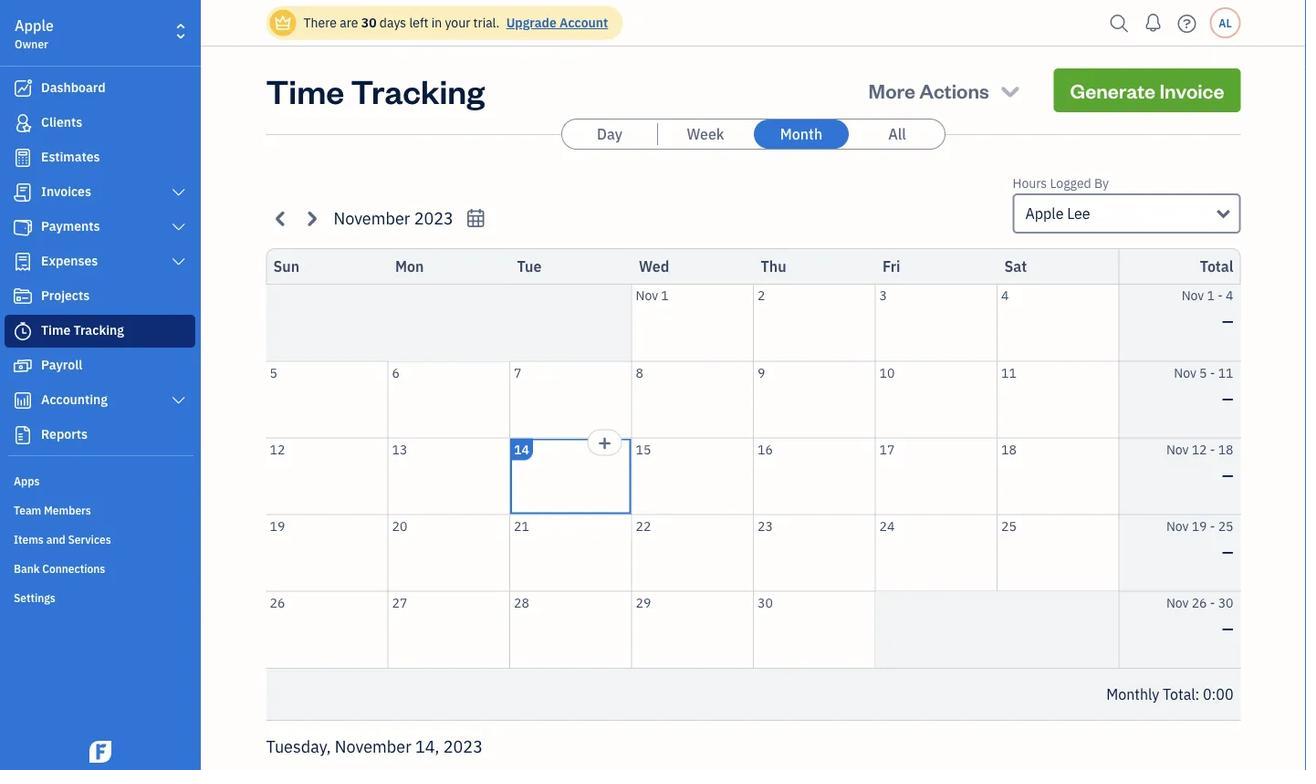 Task type: describe. For each thing, give the bounding box(es) containing it.
previous month image
[[271, 208, 292, 229]]

13 button
[[389, 439, 510, 515]]

— for nov 19 - 25 —
[[1223, 542, 1234, 562]]

apple for owner
[[15, 16, 54, 35]]

tracking inside 'link'
[[74, 322, 124, 339]]

your
[[445, 14, 471, 31]]

1 for nov 1 - 4 —
[[1208, 287, 1215, 304]]

upgrade account link
[[503, 14, 608, 31]]

generate
[[1071, 77, 1156, 103]]

hours
[[1013, 175, 1048, 192]]

owner
[[15, 37, 48, 51]]

logged
[[1051, 175, 1092, 192]]

nov for nov 5 - 11 —
[[1175, 364, 1197, 381]]

reports
[[41, 426, 88, 443]]

estimates link
[[5, 142, 195, 174]]

dashboard
[[41, 79, 106, 96]]

22 button
[[632, 516, 753, 591]]

11 inside the nov 5 - 11 —
[[1219, 364, 1234, 381]]

next month image
[[301, 208, 322, 229]]

6 button
[[389, 362, 510, 438]]

12 button
[[266, 439, 388, 515]]

1 for nov 1
[[661, 287, 669, 304]]

month link
[[754, 120, 849, 149]]

search image
[[1105, 10, 1135, 37]]

nov for nov 1
[[636, 287, 658, 304]]

16
[[758, 441, 773, 458]]

20
[[392, 518, 408, 535]]

more actions button
[[853, 68, 1040, 112]]

account
[[560, 14, 608, 31]]

28 button
[[510, 592, 632, 668]]

0 horizontal spatial 30
[[361, 14, 377, 31]]

26 inside nov 26 - 30 —
[[1192, 595, 1208, 611]]

clients link
[[5, 107, 195, 140]]

crown image
[[274, 13, 293, 32]]

projects
[[41, 287, 90, 304]]

0 vertical spatial time tracking
[[266, 68, 485, 112]]

nov for nov 26 - 30 —
[[1167, 595, 1189, 611]]

apple lee
[[1026, 204, 1091, 223]]

invoice
[[1160, 77, 1225, 103]]

0 horizontal spatial total
[[1163, 685, 1196, 705]]

chevron large down image for payments
[[170, 220, 187, 235]]

18 inside nov 12 - 18 —
[[1219, 441, 1234, 458]]

payroll link
[[5, 350, 195, 383]]

expenses
[[41, 253, 98, 269]]

settings link
[[5, 584, 195, 611]]

6
[[392, 364, 400, 381]]

19 inside 19 button
[[270, 518, 285, 535]]

are
[[340, 14, 358, 31]]

expenses link
[[5, 246, 195, 279]]

22
[[636, 518, 651, 535]]

week
[[687, 125, 725, 144]]

7 button
[[510, 362, 632, 438]]

11 button
[[998, 362, 1119, 438]]

members
[[44, 503, 91, 518]]

4 inside nov 1 - 4 —
[[1227, 287, 1234, 304]]

all
[[889, 125, 907, 144]]

al button
[[1210, 7, 1242, 38]]

team
[[14, 503, 41, 518]]

nov 19 - 25 —
[[1167, 518, 1234, 562]]

apple for lee
[[1026, 204, 1064, 223]]

mon
[[395, 257, 424, 276]]

4 inside the 4 button
[[1002, 287, 1009, 304]]

0 vertical spatial november
[[334, 208, 410, 229]]

20 button
[[389, 516, 510, 591]]

tuesday,
[[266, 736, 331, 758]]

more actions
[[869, 77, 990, 103]]

nov 1
[[636, 287, 669, 304]]

dashboard link
[[5, 72, 195, 105]]

- for nov 19 - 25 —
[[1211, 518, 1216, 535]]

main element
[[0, 0, 247, 771]]

settings
[[14, 591, 56, 605]]

- for nov 12 - 18 —
[[1211, 441, 1216, 458]]

12 inside button
[[270, 441, 285, 458]]

all link
[[850, 120, 945, 149]]

13
[[392, 441, 408, 458]]

sun
[[274, 257, 300, 276]]

tuesday, november 14, 2023
[[266, 736, 483, 758]]

fri
[[883, 257, 901, 276]]

team members link
[[5, 496, 195, 523]]

money image
[[12, 357, 34, 375]]

21
[[514, 518, 529, 535]]

30 inside nov 26 - 30 —
[[1219, 595, 1234, 611]]

0 vertical spatial 2023
[[414, 208, 454, 229]]

invoices
[[41, 183, 91, 200]]

5 inside the nov 5 - 11 —
[[1200, 364, 1208, 381]]

5 inside 5 button
[[270, 364, 278, 381]]

project image
[[12, 288, 34, 306]]

report image
[[12, 426, 34, 445]]

trial.
[[474, 14, 500, 31]]

- for nov 1 - 4 —
[[1218, 287, 1224, 304]]

nov for nov 19 - 25 —
[[1167, 518, 1189, 535]]

29 button
[[632, 592, 753, 668]]

0 vertical spatial total
[[1201, 257, 1234, 276]]

12 inside nov 12 - 18 —
[[1192, 441, 1208, 458]]

23
[[758, 518, 773, 535]]

21 button
[[510, 516, 632, 591]]

more
[[869, 77, 916, 103]]

days
[[380, 14, 407, 31]]

accounting link
[[5, 384, 195, 417]]

3 button
[[876, 285, 997, 361]]

wed
[[639, 257, 670, 276]]

25 button
[[998, 516, 1119, 591]]

apple lee button
[[1013, 194, 1242, 234]]

go to help image
[[1173, 10, 1202, 37]]

generate invoice
[[1071, 77, 1225, 103]]

17
[[880, 441, 895, 458]]

— for nov 12 - 18 —
[[1223, 466, 1234, 485]]

chart image
[[12, 392, 34, 410]]

monthly
[[1107, 685, 1160, 705]]

14
[[514, 441, 529, 458]]

invoice image
[[12, 184, 34, 202]]

— for nov 1 - 4 —
[[1223, 312, 1234, 331]]



Task type: vqa. For each thing, say whether or not it's contained in the screenshot.
…
no



Task type: locate. For each thing, give the bounding box(es) containing it.
15
[[636, 441, 651, 458]]

9 button
[[754, 362, 875, 438]]

chevron large down image up the projects 'link'
[[170, 255, 187, 269]]

tracking down the projects 'link'
[[74, 322, 124, 339]]

19 down nov 12 - 18 —
[[1192, 518, 1208, 535]]

4 — from the top
[[1223, 542, 1234, 562]]

- inside nov 12 - 18 —
[[1211, 441, 1216, 458]]

november 2023
[[334, 208, 454, 229]]

apple up owner
[[15, 16, 54, 35]]

1 chevron large down image from the top
[[170, 185, 187, 200]]

1 vertical spatial 2023
[[444, 736, 483, 758]]

lee
[[1068, 204, 1091, 223]]

nov inside nov 12 - 18 —
[[1167, 441, 1189, 458]]

apple inside main element
[[15, 16, 54, 35]]

thu
[[761, 257, 787, 276]]

2 4 from the left
[[1227, 287, 1234, 304]]

chevron large down image inside payments link
[[170, 220, 187, 235]]

3 chevron large down image from the top
[[170, 255, 187, 269]]

nov inside button
[[636, 287, 658, 304]]

left
[[410, 14, 429, 31]]

items and services link
[[5, 525, 195, 553]]

november right next month image on the top of page
[[334, 208, 410, 229]]

nov inside nov 26 - 30 —
[[1167, 595, 1189, 611]]

1 horizontal spatial time tracking
[[266, 68, 485, 112]]

time
[[266, 68, 344, 112], [41, 322, 71, 339]]

11
[[1002, 364, 1017, 381], [1219, 364, 1234, 381]]

2 26 from the left
[[1192, 595, 1208, 611]]

1 inside nov 1 - 4 —
[[1208, 287, 1215, 304]]

notifications image
[[1139, 5, 1168, 41]]

choose a date image
[[466, 208, 487, 229]]

1 26 from the left
[[270, 595, 285, 611]]

24
[[880, 518, 895, 535]]

12 down the nov 5 - 11 —
[[1192, 441, 1208, 458]]

- inside nov 1 - 4 —
[[1218, 287, 1224, 304]]

tracking
[[351, 68, 485, 112], [74, 322, 124, 339]]

items
[[14, 532, 44, 547]]

there are 30 days left in your trial. upgrade account
[[304, 14, 608, 31]]

0 horizontal spatial 11
[[1002, 364, 1017, 381]]

chevron large down image for expenses
[[170, 255, 187, 269]]

2 11 from the left
[[1219, 364, 1234, 381]]

16 button
[[754, 439, 875, 515]]

monthly total : 0:00
[[1107, 685, 1234, 705]]

services
[[68, 532, 111, 547]]

18 button
[[998, 439, 1119, 515]]

nov for nov 1 - 4 —
[[1182, 287, 1205, 304]]

time tracking down the projects 'link'
[[41, 322, 124, 339]]

nov down the nov 5 - 11 —
[[1167, 441, 1189, 458]]

8
[[636, 364, 644, 381]]

1 horizontal spatial 1
[[1208, 287, 1215, 304]]

1 1 from the left
[[661, 287, 669, 304]]

1 18 from the left
[[1002, 441, 1017, 458]]

2 5 from the left
[[1200, 364, 1208, 381]]

nov
[[636, 287, 658, 304], [1182, 287, 1205, 304], [1175, 364, 1197, 381], [1167, 441, 1189, 458], [1167, 518, 1189, 535], [1167, 595, 1189, 611]]

25 inside 25 button
[[1002, 518, 1017, 535]]

1 horizontal spatial 25
[[1219, 518, 1234, 535]]

5 — from the top
[[1223, 619, 1234, 638]]

day link
[[563, 120, 658, 149]]

1 5 from the left
[[270, 364, 278, 381]]

chevron large down image up payments link
[[170, 185, 187, 200]]

0 vertical spatial apple
[[15, 16, 54, 35]]

0 horizontal spatial apple
[[15, 16, 54, 35]]

— up 0:00
[[1223, 619, 1234, 638]]

2 horizontal spatial 30
[[1219, 595, 1234, 611]]

1 horizontal spatial apple
[[1026, 204, 1064, 223]]

3
[[880, 287, 888, 304]]

:
[[1196, 685, 1200, 705]]

27 button
[[389, 592, 510, 668]]

2 25 from the left
[[1219, 518, 1234, 535]]

2 chevron large down image from the top
[[170, 220, 187, 235]]

— up nov 19 - 25 —
[[1223, 466, 1234, 485]]

client image
[[12, 114, 34, 132]]

projects link
[[5, 280, 195, 313]]

connections
[[42, 562, 105, 576]]

nov inside the nov 5 - 11 —
[[1175, 364, 1197, 381]]

timer image
[[12, 322, 34, 341]]

30 down 23 button
[[758, 595, 773, 611]]

nov 1 - 4 —
[[1182, 287, 1234, 331]]

actions
[[920, 77, 990, 103]]

nov down nov 12 - 18 —
[[1167, 518, 1189, 535]]

30 down nov 19 - 25 —
[[1219, 595, 1234, 611]]

— up nov 26 - 30 —
[[1223, 542, 1234, 562]]

23 button
[[754, 516, 875, 591]]

add a time entry image
[[598, 432, 612, 454]]

expense image
[[12, 253, 34, 271]]

- for nov 5 - 11 —
[[1211, 364, 1216, 381]]

0 vertical spatial time
[[266, 68, 344, 112]]

nov inside nov 19 - 25 —
[[1167, 518, 1189, 535]]

25 down 18 button
[[1002, 518, 1017, 535]]

26 inside "button"
[[270, 595, 285, 611]]

time inside 'link'
[[41, 322, 71, 339]]

apple inside dropdown button
[[1026, 204, 1064, 223]]

2 — from the top
[[1223, 389, 1234, 408]]

1 horizontal spatial 5
[[1200, 364, 1208, 381]]

1 horizontal spatial 18
[[1219, 441, 1234, 458]]

nov 1 button
[[632, 285, 753, 361]]

1 horizontal spatial 26
[[1192, 595, 1208, 611]]

there
[[304, 14, 337, 31]]

2 19 from the left
[[1192, 518, 1208, 535]]

30 inside button
[[758, 595, 773, 611]]

15 button
[[632, 439, 753, 515]]

1 down wed
[[661, 287, 669, 304]]

payment image
[[12, 218, 34, 237]]

1 horizontal spatial 12
[[1192, 441, 1208, 458]]

time down there
[[266, 68, 344, 112]]

— inside nov 12 - 18 —
[[1223, 466, 1234, 485]]

1 vertical spatial apple
[[1026, 204, 1064, 223]]

0 horizontal spatial 1
[[661, 287, 669, 304]]

1 horizontal spatial 30
[[758, 595, 773, 611]]

0 horizontal spatial 5
[[270, 364, 278, 381]]

1 vertical spatial tracking
[[74, 322, 124, 339]]

chevron large down image for invoices
[[170, 185, 187, 200]]

28
[[514, 595, 529, 611]]

0 horizontal spatial 12
[[270, 441, 285, 458]]

1 horizontal spatial tracking
[[351, 68, 485, 112]]

bank connections
[[14, 562, 105, 576]]

- for nov 26 - 30 —
[[1211, 595, 1216, 611]]

chevron large down image down payroll link
[[170, 394, 187, 408]]

2023 right 14,
[[444, 736, 483, 758]]

0 horizontal spatial 4
[[1002, 287, 1009, 304]]

1 19 from the left
[[270, 518, 285, 535]]

nov down nov 19 - 25 —
[[1167, 595, 1189, 611]]

1 4 from the left
[[1002, 287, 1009, 304]]

time tracking
[[266, 68, 485, 112], [41, 322, 124, 339]]

team members
[[14, 503, 91, 518]]

1 vertical spatial november
[[335, 736, 412, 758]]

— for nov 26 - 30 —
[[1223, 619, 1234, 638]]

5 button
[[266, 362, 388, 438]]

- inside the nov 5 - 11 —
[[1211, 364, 1216, 381]]

1 — from the top
[[1223, 312, 1234, 331]]

chevron large down image inside expenses link
[[170, 255, 187, 269]]

payroll
[[41, 357, 82, 374]]

25 down nov 12 - 18 —
[[1219, 518, 1234, 535]]

4 chevron large down image from the top
[[170, 394, 187, 408]]

7
[[514, 364, 522, 381]]

november left 14,
[[335, 736, 412, 758]]

freshbooks image
[[86, 742, 115, 763]]

apple owner
[[15, 16, 54, 51]]

1 vertical spatial time
[[41, 322, 71, 339]]

11 down nov 1 - 4 — at the top of the page
[[1219, 364, 1234, 381]]

18
[[1002, 441, 1017, 458], [1219, 441, 1234, 458]]

items and services
[[14, 532, 111, 547]]

1 25 from the left
[[1002, 518, 1017, 535]]

2 12 from the left
[[1192, 441, 1208, 458]]

2 18 from the left
[[1219, 441, 1234, 458]]

10
[[880, 364, 895, 381]]

— up the nov 5 - 11 —
[[1223, 312, 1234, 331]]

1 11 from the left
[[1002, 364, 1017, 381]]

— inside nov 1 - 4 —
[[1223, 312, 1234, 331]]

19
[[270, 518, 285, 535], [1192, 518, 1208, 535]]

- inside nov 19 - 25 —
[[1211, 518, 1216, 535]]

estimate image
[[12, 149, 34, 167]]

30 right the are
[[361, 14, 377, 31]]

reports link
[[5, 419, 195, 452]]

hours logged by
[[1013, 175, 1110, 192]]

19 inside nov 19 - 25 —
[[1192, 518, 1208, 535]]

0 horizontal spatial 26
[[270, 595, 285, 611]]

10 button
[[876, 362, 997, 438]]

26 down nov 19 - 25 —
[[1192, 595, 1208, 611]]

2023 left choose a date image
[[414, 208, 454, 229]]

bank connections link
[[5, 554, 195, 582]]

1 horizontal spatial 11
[[1219, 364, 1234, 381]]

apple down hours
[[1026, 204, 1064, 223]]

apps link
[[5, 467, 195, 494]]

— inside the nov 5 - 11 —
[[1223, 389, 1234, 408]]

chevron large down image inside invoices link
[[170, 185, 187, 200]]

nov for nov 12 - 18 —
[[1167, 441, 1189, 458]]

— inside nov 26 - 30 —
[[1223, 619, 1234, 638]]

nov 5 - 11 —
[[1175, 364, 1234, 408]]

0 horizontal spatial time
[[41, 322, 71, 339]]

apps
[[14, 474, 40, 489]]

3 — from the top
[[1223, 466, 1234, 485]]

tracking down left
[[351, 68, 485, 112]]

total left 0:00
[[1163, 685, 1196, 705]]

1 horizontal spatial 4
[[1227, 287, 1234, 304]]

2
[[758, 287, 766, 304]]

day
[[597, 125, 623, 144]]

nov up the nov 5 - 11 —
[[1182, 287, 1205, 304]]

and
[[46, 532, 65, 547]]

0 horizontal spatial time tracking
[[41, 322, 124, 339]]

month
[[781, 125, 823, 144]]

bank
[[14, 562, 40, 576]]

nov down nov 1 - 4 — at the top of the page
[[1175, 364, 1197, 381]]

1 vertical spatial total
[[1163, 685, 1196, 705]]

nov inside nov 1 - 4 —
[[1182, 287, 1205, 304]]

al
[[1219, 16, 1233, 30]]

11 inside button
[[1002, 364, 1017, 381]]

19 down 12 button
[[270, 518, 285, 535]]

time tracking inside 'link'
[[41, 322, 124, 339]]

chevron large down image down invoices link
[[170, 220, 187, 235]]

clients
[[41, 114, 82, 131]]

4
[[1002, 287, 1009, 304], [1227, 287, 1234, 304]]

0 horizontal spatial 25
[[1002, 518, 1017, 535]]

25 inside nov 19 - 25 —
[[1219, 518, 1234, 535]]

0 horizontal spatial tracking
[[74, 322, 124, 339]]

0 horizontal spatial 19
[[270, 518, 285, 535]]

1 12 from the left
[[270, 441, 285, 458]]

18 down the nov 5 - 11 —
[[1219, 441, 1234, 458]]

1 horizontal spatial total
[[1201, 257, 1234, 276]]

12 down 5 button
[[270, 441, 285, 458]]

- inside nov 26 - 30 —
[[1211, 595, 1216, 611]]

time right the timer image
[[41, 322, 71, 339]]

27
[[392, 595, 408, 611]]

1 inside 'nov 1' button
[[661, 287, 669, 304]]

0 vertical spatial tracking
[[351, 68, 485, 112]]

8 button
[[632, 362, 753, 438]]

chevron large down image
[[170, 185, 187, 200], [170, 220, 187, 235], [170, 255, 187, 269], [170, 394, 187, 408]]

— for nov 5 - 11 —
[[1223, 389, 1234, 408]]

time tracking down days
[[266, 68, 485, 112]]

18 down 11 button
[[1002, 441, 1017, 458]]

1 up the nov 5 - 11 —
[[1208, 287, 1215, 304]]

11 down the 4 button
[[1002, 364, 1017, 381]]

1 vertical spatial time tracking
[[41, 322, 124, 339]]

dashboard image
[[12, 79, 34, 98]]

24 button
[[876, 516, 997, 591]]

26 button
[[266, 592, 388, 668]]

total up nov 1 - 4 — at the top of the page
[[1201, 257, 1234, 276]]

november
[[334, 208, 410, 229], [335, 736, 412, 758]]

1 horizontal spatial time
[[266, 68, 344, 112]]

25
[[1002, 518, 1017, 535], [1219, 518, 1234, 535]]

nov down wed
[[636, 287, 658, 304]]

chevron large down image inside accounting 'link'
[[170, 394, 187, 408]]

30
[[361, 14, 377, 31], [758, 595, 773, 611], [1219, 595, 1234, 611]]

— up nov 12 - 18 —
[[1223, 389, 1234, 408]]

tue
[[517, 257, 542, 276]]

18 inside button
[[1002, 441, 1017, 458]]

payments
[[41, 218, 100, 235]]

2 1 from the left
[[1208, 287, 1215, 304]]

chevrondown image
[[998, 78, 1023, 103]]

estimates
[[41, 148, 100, 165]]

— inside nov 19 - 25 —
[[1223, 542, 1234, 562]]

invoices link
[[5, 176, 195, 209]]

26 down 19 button
[[270, 595, 285, 611]]

0 horizontal spatial 18
[[1002, 441, 1017, 458]]

chevron large down image for accounting
[[170, 394, 187, 408]]

total
[[1201, 257, 1234, 276], [1163, 685, 1196, 705]]

4 button
[[998, 285, 1119, 361]]

1 horizontal spatial 19
[[1192, 518, 1208, 535]]



